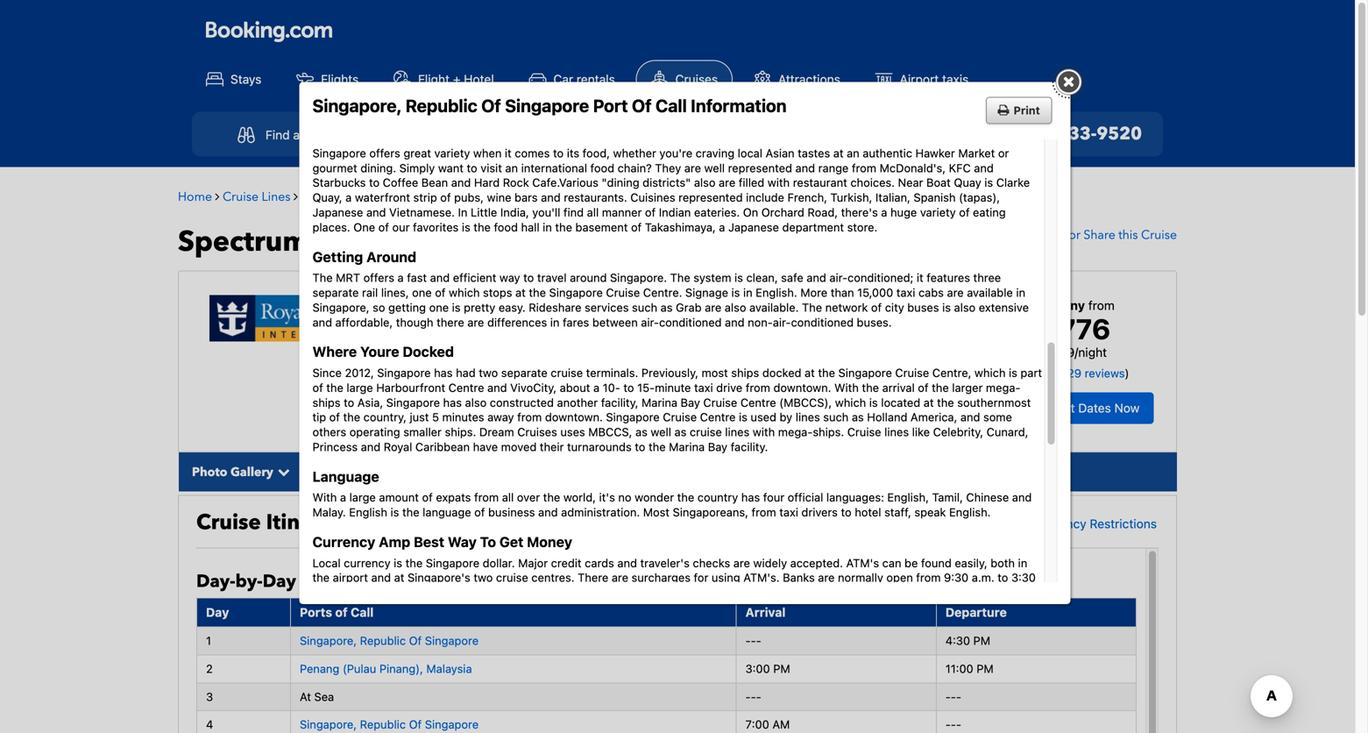 Task type: locate. For each thing, give the bounding box(es) containing it.
english. up available.
[[756, 286, 798, 299]]

0 vertical spatial itinerary
[[318, 464, 369, 480]]

15,000
[[858, 286, 894, 299]]

one down fast
[[412, 286, 432, 299]]

two inside currency amp best way to get money local currency is the singapore dollar. major credit cards and traveler's checks are widely accepted. atm's can be found easily, both in the airport and at singapore's two cruise centres.  there are surcharges for using atm's. banks are normally open from 9:30 a.m. to 3:30 p.m., monday through friday, and 9:30 a.m. to 11:30 a.m. on saturday.
[[474, 571, 493, 584]]

0 vertical spatial two
[[479, 366, 498, 379]]

cruise inside 'find a cruise' "link"
[[303, 128, 338, 142]]

itinerary button
[[304, 452, 399, 491]]

(
[[1064, 367, 1068, 380]]

penang inside 3 night penang spectrum of the seas
[[496, 290, 560, 314]]

they
[[655, 161, 682, 174]]

restaurant
[[793, 176, 848, 189]]

from up business at the left bottom
[[474, 491, 499, 504]]

1 angle right image from the left
[[215, 190, 220, 203]]

to down centres.
[[547, 586, 558, 599]]

malay.
[[313, 506, 346, 519]]

1 vertical spatial taxi
[[695, 381, 714, 394]]

spectrum of the seas up the in
[[404, 189, 523, 205]]

coffee
[[383, 176, 419, 189]]

0 horizontal spatial variety
[[435, 146, 470, 160]]

air- down available.
[[773, 316, 791, 329]]

well
[[705, 161, 725, 174], [651, 425, 672, 439]]

mrt
[[336, 271, 360, 284]]

0 vertical spatial /
[[1075, 345, 1079, 359]]

0 horizontal spatial centre
[[449, 381, 485, 394]]

3 inside 3 night penang spectrum of the seas
[[428, 290, 440, 314]]

angle right image for home
[[215, 190, 220, 203]]

port
[[593, 95, 628, 116]]

a down starbucks
[[346, 191, 352, 204]]

with inside where youre docked since 2012, singapore has had two separate cruise terminals. previously, most ships docked at the singapore cruise centre, which is part of the large harbourfront centre and vivocity, about a 10- to 15-minute taxi drive from downtown. with the arrival of the larger mega- ships to asia, singapore has also constructed another facility,  marina bay cruise centre (mbccs), which is located at the southernmost tip of the country, just 5 minutes away from downtown. singapore cruise centre is used by lines such as holland america, and some others operating smaller ships. dream cruises uses mbccs, as well as cruise lines with mega-ships. cruise lines like celebrity, cunard, princess and royal caribbean have moved their turnarounds to the marina bay facility.
[[835, 381, 859, 394]]

2 horizontal spatial air-
[[830, 271, 848, 284]]

ports down p.m.,
[[300, 605, 332, 619]]

the up the little
[[476, 189, 494, 205]]

0 vertical spatial caribbean
[[335, 189, 394, 205]]

0 horizontal spatial angle right image
[[215, 190, 220, 203]]

spectrum inside 3 night penang spectrum of the seas
[[428, 315, 490, 335]]

over
[[517, 491, 540, 504]]

1 vertical spatial which
[[975, 366, 1006, 379]]

variety up want at the top of page
[[435, 146, 470, 160]]

range
[[819, 161, 849, 174]]

offers up rail
[[364, 271, 395, 284]]

1 vertical spatial singapore, republic of singapore link
[[300, 718, 479, 731]]

with up malay.
[[313, 491, 337, 504]]

1 vertical spatial spectrum of the seas
[[178, 223, 465, 261]]

globe image
[[428, 350, 439, 362]]

1 vertical spatial 5
[[432, 411, 439, 424]]

all inside language with a large amount of expats from all over the world, it's no wonder the country has four official languages: english, tamil, chinese and malay. english is the language of business and administration. most singaporeans, from taxi drivers to hotel staff, speak english.
[[502, 491, 514, 504]]

0 vertical spatial which
[[449, 286, 480, 299]]

1 vertical spatial all
[[502, 491, 514, 504]]

royal inside where youre docked since 2012, singapore has had two separate cruise terminals. previously, most ships docked at the singapore cruise centre, which is part of the large harbourfront centre and vivocity, about a 10- to 15-minute taxi drive from downtown. with the arrival of the larger mega- ships to asia, singapore has also constructed another facility,  marina bay cruise centre (mbccs), which is located at the southernmost tip of the country, just 5 minutes away from downtown. singapore cruise centre is used by lines such as holland america, and some others operating smaller ships. dream cruises uses mbccs, as well as cruise lines with mega-ships. cruise lines like celebrity, cunard, princess and royal caribbean have moved their turnarounds to the marina bay facility.
[[384, 440, 413, 453]]

seas inside 3 night penang spectrum of the seas
[[533, 315, 563, 335]]

0 horizontal spatial separate
[[313, 286, 359, 299]]

/ inside 3.8 / 5 ( 29 reviews )
[[1047, 367, 1051, 380]]

car rentals
[[554, 72, 615, 86]]

mcdonald's,
[[880, 161, 946, 174]]

such inside where youre docked since 2012, singapore has had two separate cruise terminals. previously, most ships docked at the singapore cruise centre, which is part of the large harbourfront centre and vivocity, about a 10- to 15-minute taxi drive from downtown. with the arrival of the larger mega- ships to asia, singapore has also constructed another facility,  marina bay cruise centre (mbccs), which is located at the southernmost tip of the country, just 5 minutes away from downtown. singapore cruise centre is used by lines such as holland america, and some others operating smaller ships. dream cruises uses mbccs, as well as cruise lines with mega-ships. cruise lines like celebrity, cunard, princess and royal caribbean have moved their turnarounds to the marina bay facility.
[[824, 411, 849, 424]]

0 vertical spatial cruises
[[676, 72, 718, 86]]

0 horizontal spatial cruises
[[518, 425, 558, 439]]

taxi for docked
[[695, 381, 714, 394]]

0 horizontal spatial 3
[[206, 690, 213, 703]]

away
[[488, 411, 514, 424]]

a.m. down centres.
[[521, 586, 544, 599]]

or inside the singapore offers great variety when it comes to its food, whether you're craving local asian tastes at an authentic hawker market or gourmet dining. simply want to visit an international food chain? they are well represented and range from mcdonald's, kfc and starbucks to coffee bean and hard rock cafe.various "dining districts" also are filled with restaurant choices. near boat quay is clarke quay, a waterfront strip of pubs, wine bars and restaurants. cuisines represented include french, turkish, italian, spanish (tapas), japanese and vietnamese. in little india, you'll find all manner of indian eateries. on orchard road, there's a huge variety of eating places. one of our favorites is the food hall in the basement of takashimaya, a japanese department store.
[[999, 146, 1010, 160]]

in
[[458, 206, 468, 219]]

differences
[[488, 316, 547, 329]]

getting around the mrt offers a fast and efficient way to travel around singapore. the system is clean, safe and air-conditioned; it features three separate rail lines, one of which stops at the singapore cruise centre. signage is in english. more than 15,000 taxi cabs are available in singapore, so getting one is pretty easy. rideshare services such as grab are also available. the network of city buses is also extensive and affordable, though there are differences in fares between air-conditioned and non-air-conditioned buses.
[[313, 248, 1030, 329]]

0 vertical spatial spectrum of the seas
[[404, 189, 523, 205]]

1 horizontal spatial 9:30
[[945, 571, 969, 584]]

is inside currency amp best way to get money local currency is the singapore dollar. major credit cards and traveler's checks are widely accepted. atm's can be found easily, both in the airport and at singapore's two cruise centres.  there are surcharges for using atm's. banks are normally open from 9:30 a.m. to 3:30 p.m., monday through friday, and 9:30 a.m. to 11:30 a.m. on saturday.
[[394, 556, 403, 569]]

2 angle right image from the left
[[294, 190, 298, 203]]

cruises up information
[[676, 72, 718, 86]]

taxi for a
[[780, 506, 799, 519]]

cruise up day-
[[196, 508, 261, 537]]

cruise down minute
[[663, 411, 697, 424]]

republic for 1
[[360, 634, 406, 647]]

with left arrival
[[835, 381, 859, 394]]

lines,
[[381, 286, 409, 299]]

three
[[974, 271, 1002, 284]]

has up minutes
[[443, 396, 462, 409]]

11:00 pm
[[946, 662, 994, 675]]

cruise up arrival
[[896, 366, 930, 379]]

to left 15-
[[624, 381, 635, 394]]

0 vertical spatial call
[[656, 95, 687, 116]]

1 vertical spatial well
[[651, 425, 672, 439]]

wine
[[487, 191, 512, 204]]

to down languages: at bottom right
[[841, 506, 852, 519]]

get
[[500, 534, 524, 550]]

1 horizontal spatial separate
[[501, 366, 548, 379]]

is left "clean,"
[[735, 271, 744, 284]]

cruise left "lines"
[[223, 189, 259, 205]]

hotel
[[855, 506, 882, 519]]

kfc
[[949, 161, 971, 174]]

1 horizontal spatial it
[[917, 271, 924, 284]]

so
[[373, 301, 385, 314]]

3 angle right image from the left
[[526, 190, 530, 203]]

staff,
[[885, 506, 912, 519]]

and left non-
[[725, 316, 745, 329]]

it inside the singapore offers great variety when it comes to its food, whether you're craving local asian tastes at an authentic hawker market or gourmet dining. simply want to visit an international food chain? they are well represented and range from mcdonald's, kfc and starbucks to coffee bean and hard rock cafe.various "dining districts" also are filled with restaurant choices. near boat quay is clarke quay, a waterfront strip of pubs, wine bars and restaurants. cuisines represented include french, turkish, italian, spanish (tapas), japanese and vietnamese. in little india, you'll find all manner of indian eateries. on orchard road, there's a huge variety of eating places. one of our favorites is the food hall in the basement of takashimaya, a japanese department store.
[[505, 146, 512, 160]]

angle right image down rock
[[526, 190, 530, 203]]

represented up eateries.
[[679, 191, 743, 204]]

cuisines
[[631, 191, 676, 204]]

(pulau down ports of call
[[343, 662, 376, 675]]

located
[[882, 396, 921, 409]]

1 vertical spatial singapore, republic of singapore
[[300, 718, 479, 731]]

1 vertical spatial it
[[917, 271, 924, 284]]

cruises
[[676, 72, 718, 86], [518, 425, 558, 439]]

caribbean inside where youre docked since 2012, singapore has had two separate cruise terminals. previously, most ships docked at the singapore cruise centre, which is part of the large harbourfront centre and vivocity, about a 10- to 15-minute taxi drive from downtown. with the arrival of the larger mega- ships to asia, singapore has also constructed another facility,  marina bay cruise centre (mbccs), which is located at the southernmost tip of the country, just 5 minutes away from downtown. singapore cruise centre is used by lines such as holland america, and some others operating smaller ships. dream cruises uses mbccs, as well as cruise lines with mega-ships. cruise lines like celebrity, cunard, princess and royal caribbean have moved their turnarounds to the marina bay facility.
[[416, 440, 470, 453]]

1 vertical spatial republic
[[360, 634, 406, 647]]

select          dates now link
[[1026, 392, 1154, 424]]

0 vertical spatial with
[[768, 176, 790, 189]]

separate up vivocity,
[[501, 366, 548, 379]]

0 vertical spatial pinang),
[[608, 367, 655, 382]]

centre down had
[[449, 381, 485, 394]]

air-
[[830, 271, 848, 284], [641, 316, 659, 329], [773, 316, 791, 329]]

1 vertical spatial large
[[350, 491, 376, 504]]

caribbean inside spectrum of the seas main content
[[335, 189, 394, 205]]

5 inside where youre docked since 2012, singapore has had two separate cruise terminals. previously, most ships docked at the singapore cruise centre, which is part of the large harbourfront centre and vivocity, about a 10- to 15-minute taxi drive from downtown. with the arrival of the larger mega- ships to asia, singapore has also constructed another facility,  marina bay cruise centre (mbccs), which is located at the southernmost tip of the country, just 5 minutes away from downtown. singapore cruise centre is used by lines such as holland america, and some others operating smaller ships. dream cruises uses mbccs, as well as cruise lines with mega-ships. cruise lines like celebrity, cunard, princess and royal caribbean have moved their turnarounds to the marina bay facility.
[[432, 411, 439, 424]]

of inside 3 night penang spectrum of the seas
[[493, 315, 506, 335]]

taxi inside getting around the mrt offers a fast and efficient way to travel around singapore. the system is clean, safe and air-conditioned; it features three separate rail lines, one of which stops at the singapore cruise centre. signage is in english. more than 15,000 taxi cabs are available in singapore, so getting one is pretty easy. rideshare services such as grab are also available. the network of city buses is also extensive and affordable, though there are differences in fares between air-conditioned and non-air-conditioned buses.
[[897, 286, 916, 299]]

the down find
[[555, 220, 573, 234]]

1 horizontal spatial bay
[[708, 440, 728, 453]]

getting
[[389, 301, 426, 314]]

at
[[300, 690, 311, 703]]

and down 'operating'
[[361, 440, 381, 453]]

1 vertical spatial with
[[753, 425, 775, 439]]

0 horizontal spatial it
[[505, 146, 512, 160]]

to inside language with a large amount of expats from all over the world, it's no wonder the country has four official languages: english, tamil, chinese and malay. english is the language of business and administration. most singaporeans, from taxi drivers to hotel staff, speak english.
[[841, 506, 852, 519]]

select
[[1040, 401, 1076, 415]]

orchard
[[762, 206, 805, 219]]

large inside where youre docked since 2012, singapore has had two separate cruise terminals. previously, most ships docked at the singapore cruise centre, which is part of the large harbourfront centre and vivocity, about a 10- to 15-minute taxi drive from downtown. with the arrival of the larger mega- ships to asia, singapore has also constructed another facility,  marina bay cruise centre (mbccs), which is located at the southernmost tip of the country, just 5 minutes away from downtown. singapore cruise centre is used by lines such as holland america, and some others operating smaller ships. dream cruises uses mbccs, as well as cruise lines with mega-ships. cruise lines like celebrity, cunard, princess and royal caribbean have moved their turnarounds to the marina bay facility.
[[347, 381, 373, 394]]

around
[[367, 248, 417, 265]]

atm's.
[[744, 571, 780, 584]]

singapore, republic of singapore for 1
[[300, 634, 479, 647]]

and right fast
[[430, 271, 450, 284]]

2 singapore, republic of singapore from the top
[[300, 718, 479, 731]]

0 horizontal spatial an
[[506, 161, 518, 174]]

1 horizontal spatial centre
[[700, 411, 736, 424]]

pm right 11:00
[[977, 662, 994, 675]]

two down the roundtrip:
[[479, 366, 498, 379]]

0 vertical spatial with
[[835, 381, 859, 394]]

1 vertical spatial downtown.
[[545, 411, 603, 424]]

booking.com home image
[[206, 20, 332, 44]]

others
[[313, 425, 347, 439]]

friday,
[[432, 586, 467, 599]]

chain?
[[618, 161, 652, 174]]

where youre docked since 2012, singapore has had two separate cruise terminals. previously, most ships docked at the singapore cruise centre, which is part of the large harbourfront centre and vivocity, about a 10- to 15-minute taxi drive from downtown. with the arrival of the larger mega- ships to asia, singapore has also constructed another facility,  marina bay cruise centre (mbccs), which is located at the southernmost tip of the country, just 5 minutes away from downtown. singapore cruise centre is used by lines such as holland america, and some others operating smaller ships. dream cruises uses mbccs, as well as cruise lines with mega-ships. cruise lines like celebrity, cunard, princess and royal caribbean have moved their turnarounds to the marina bay facility.
[[313, 344, 1043, 453]]

0 horizontal spatial english.
[[756, 286, 798, 299]]

include
[[746, 191, 785, 204]]

(mbccs),
[[780, 396, 832, 409]]

0 horizontal spatial the
[[313, 271, 333, 284]]

1 vertical spatial an
[[506, 161, 518, 174]]

lines
[[262, 189, 291, 205]]

0 vertical spatial malaysia
[[658, 367, 707, 382]]

spectrum down cruise lines link at the top left of the page
[[178, 223, 309, 261]]

royal down 'operating'
[[384, 440, 413, 453]]

and down waterfront
[[367, 206, 386, 219]]

sea
[[314, 690, 334, 703]]

2 vertical spatial republic
[[360, 718, 406, 731]]

find a cruise
[[266, 128, 338, 142]]

expats
[[436, 491, 471, 504]]

2 singapore, republic of singapore link from the top
[[300, 718, 479, 731]]

1 horizontal spatial such
[[824, 411, 849, 424]]

stays
[[231, 72, 262, 86]]

taxi inside language with a large amount of expats from all over the world, it's no wonder the country has four official languages: english, tamil, chinese and malay. english is the language of business and administration. most singaporeans, from taxi drivers to hotel staff, speak english.
[[780, 506, 799, 519]]

lines down (mbccs),
[[796, 411, 821, 424]]

1 horizontal spatial call
[[656, 95, 687, 116]]

by
[[780, 411, 793, 424]]

pm for 3:00 pm
[[774, 662, 791, 675]]

2 vertical spatial has
[[742, 491, 761, 504]]

such down centre.
[[632, 301, 658, 314]]

ships up drive
[[732, 366, 760, 379]]

1 horizontal spatial with
[[835, 381, 859, 394]]

0 vertical spatial such
[[632, 301, 658, 314]]

and up celebrity,
[[961, 411, 981, 424]]

separate inside getting around the mrt offers a fast and efficient way to travel around singapore. the system is clean, safe and air-conditioned; it features three separate rail lines, one of which stops at the singapore cruise centre. signage is in english. more than 15,000 taxi cabs are available in singapore, so getting one is pretty easy. rideshare services such as grab are also available. the network of city buses is also extensive and affordable, though there are differences in fares between air-conditioned and non-air-conditioned buses.
[[313, 286, 359, 299]]

english. down chinese
[[950, 506, 991, 519]]

1 horizontal spatial japanese
[[729, 220, 780, 234]]

cruise lines
[[223, 189, 291, 205]]

0 horizontal spatial 5
[[432, 411, 439, 424]]

0 vertical spatial has
[[434, 366, 453, 379]]

and up pubs,
[[451, 176, 471, 189]]

0 horizontal spatial all
[[502, 491, 514, 504]]

0 vertical spatial 9:30
[[945, 571, 969, 584]]

republic for 4
[[360, 718, 406, 731]]

0 vertical spatial or
[[999, 146, 1010, 160]]

money
[[527, 534, 573, 550]]

bay down minute
[[681, 396, 701, 409]]

more
[[801, 286, 828, 299]]

0 vertical spatial 5
[[1054, 367, 1061, 380]]

large up english
[[350, 491, 376, 504]]

7:00 am
[[746, 718, 790, 731]]

select          dates now
[[1040, 401, 1140, 415]]

3
[[428, 290, 440, 314], [206, 690, 213, 703]]

2 horizontal spatial centre
[[741, 396, 777, 409]]

spectrum up vietnamese.
[[404, 189, 458, 205]]

malaysia
[[658, 367, 707, 382], [427, 662, 472, 675]]

efficient
[[453, 271, 497, 284]]

1 singapore, republic of singapore from the top
[[300, 634, 479, 647]]

when
[[474, 146, 502, 160]]

singapore, republic of singapore link for 4
[[300, 718, 479, 731]]

2 horizontal spatial the
[[802, 301, 823, 314]]

is down amp
[[394, 556, 403, 569]]

1 horizontal spatial all
[[587, 206, 599, 219]]

with up include
[[768, 176, 790, 189]]

since
[[313, 366, 342, 379]]

ports for ports of call: penang (pulau pinang), malaysia
[[442, 367, 474, 382]]

call inside spectrum of the seas main content
[[351, 605, 374, 619]]

by-
[[236, 569, 263, 594]]

and up constructed
[[488, 381, 507, 394]]

the down amount
[[403, 506, 420, 519]]

seas down vietnamese.
[[403, 223, 465, 261]]

angle right image for spectrum of the seas
[[526, 190, 530, 203]]

3 up there
[[428, 290, 440, 314]]

caribbean up one
[[335, 189, 394, 205]]

to inside getting around the mrt offers a fast and efficient way to travel around singapore. the system is clean, safe and air-conditioned; it features three separate rail lines, one of which stops at the singapore cruise centre. signage is in english. more than 15,000 taxi cabs are available in singapore, so getting one is pretty easy. rideshare services such as grab are also available. the network of city buses is also extensive and affordable, though there are differences in fares between air-conditioned and non-air-conditioned buses.
[[524, 271, 534, 284]]

is down amount
[[391, 506, 399, 519]]

1 vertical spatial mega-
[[779, 425, 813, 439]]

in
[[543, 220, 552, 234], [744, 286, 753, 299], [1017, 286, 1026, 299], [551, 316, 560, 329], [1019, 556, 1028, 569]]

which inside getting around the mrt offers a fast and efficient way to travel around singapore. the system is clean, safe and air-conditioned; it features three separate rail lines, one of which stops at the singapore cruise centre. signage is in english. more than 15,000 taxi cabs are available in singapore, so getting one is pretty easy. rideshare services such as grab are also available. the network of city buses is also extensive and affordable, though there are differences in fares between air-conditioned and non-air-conditioned buses.
[[449, 286, 480, 299]]

a inside where youre docked since 2012, singapore has had two separate cruise terminals. previously, most ships docked at the singapore cruise centre, which is part of the large harbourfront centre and vivocity, about a 10- to 15-minute taxi drive from downtown. with the arrival of the larger mega- ships to asia, singapore has also constructed another facility,  marina bay cruise centre (mbccs), which is located at the southernmost tip of the country, just 5 minutes away from downtown. singapore cruise centre is used by lines such as holland america, and some others operating smaller ships. dream cruises uses mbccs, as well as cruise lines with mega-ships. cruise lines like celebrity, cunard, princess and royal caribbean have moved their turnarounds to the marina bay facility.
[[594, 381, 600, 394]]

rock
[[503, 176, 529, 189]]

0 vertical spatial it
[[505, 146, 512, 160]]

downtown. up (mbccs),
[[774, 381, 832, 394]]

such down (mbccs),
[[824, 411, 849, 424]]

simply
[[400, 161, 435, 174]]

and right the cards
[[618, 556, 637, 569]]

0 vertical spatial taxi
[[897, 286, 916, 299]]

the down the little
[[474, 220, 491, 234]]

food down food,
[[591, 161, 615, 174]]

from right balcony
[[1089, 298, 1115, 313]]

minutes
[[442, 411, 485, 424]]

0 vertical spatial downtown.
[[774, 381, 832, 394]]

cruise itinerary
[[196, 508, 353, 537]]

1 vertical spatial royal
[[384, 440, 413, 453]]

angle right image
[[215, 190, 220, 203], [294, 190, 298, 203], [526, 190, 530, 203]]

airport
[[333, 571, 368, 584]]

1 vertical spatial marina
[[669, 440, 705, 453]]

smaller
[[404, 425, 442, 439]]

of right port
[[632, 95, 652, 116]]

the down 'centre,'
[[932, 381, 950, 394]]

1 horizontal spatial ships
[[732, 366, 760, 379]]

0 vertical spatial one
[[412, 286, 432, 299]]

singaporeans,
[[673, 506, 749, 519]]

the down easy.
[[509, 315, 530, 335]]

0 horizontal spatial pinang),
[[380, 662, 423, 675]]

the up 'singaporeans,'
[[678, 491, 695, 504]]

cruise down dollar.
[[496, 571, 529, 584]]

or right the save
[[1069, 227, 1081, 244]]

which up larger
[[975, 366, 1006, 379]]

cruise lines link
[[223, 189, 291, 205]]

taxi inside where youre docked since 2012, singapore has had two separate cruise terminals. previously, most ships docked at the singapore cruise centre, which is part of the large harbourfront centre and vivocity, about a 10- to 15-minute taxi drive from downtown. with the arrival of the larger mega- ships to asia, singapore has also constructed another facility,  marina bay cruise centre (mbccs), which is located at the southernmost tip of the country, just 5 minutes away from downtown. singapore cruise centre is used by lines such as holland america, and some others operating smaller ships. dream cruises uses mbccs, as well as cruise lines with mega-ships. cruise lines like celebrity, cunard, princess and royal caribbean have moved their turnarounds to the marina bay facility.
[[695, 381, 714, 394]]

though
[[396, 316, 434, 329]]

with inside language with a large amount of expats from all over the world, it's no wonder the country has four official languages: english, tamil, chinese and malay. english is the language of business and administration. most singaporeans, from taxi drivers to hotel staff, speak english.
[[313, 491, 337, 504]]

than
[[831, 286, 855, 299]]

3 for 3 night penang spectrum of the seas
[[428, 290, 440, 314]]

also down craving
[[694, 176, 716, 189]]

way
[[448, 534, 477, 550]]

night
[[444, 290, 492, 314]]

0 vertical spatial english.
[[756, 286, 798, 299]]

2 vertical spatial taxi
[[780, 506, 799, 519]]

2 conditioned from the left
[[791, 316, 854, 329]]

singapore, republic of singapore down penang (pulau pinang), malaysia
[[300, 718, 479, 731]]

at inside getting around the mrt offers a fast and efficient way to travel around singapore. the system is clean, safe and air-conditioned; it features three separate rail lines, one of which stops at the singapore cruise centre. signage is in english. more than 15,000 taxi cabs are available in singapore, so getting one is pretty easy. rideshare services such as grab are also available. the network of city buses is also extensive and affordable, though there are differences in fares between air-conditioned and non-air-conditioned buses.
[[516, 286, 526, 299]]

centre up used at the right bottom
[[741, 396, 777, 409]]

republic up penang (pulau pinang), malaysia
[[360, 634, 406, 647]]

1 singapore, republic of singapore link from the top
[[300, 634, 479, 647]]

1 horizontal spatial (pulau
[[569, 367, 605, 382]]

0 vertical spatial all
[[587, 206, 599, 219]]

also down available
[[955, 301, 976, 314]]

map marker image
[[430, 368, 437, 380]]

1 horizontal spatial caribbean
[[416, 440, 470, 453]]

1 horizontal spatial 5
[[1054, 367, 1061, 380]]

$776
[[1042, 312, 1111, 346]]

in inside currency amp best way to get money local currency is the singapore dollar. major credit cards and traveler's checks are widely accepted. atm's can be found easily, both in the airport and at singapore's two cruise centres.  there are surcharges for using atm's. banks are normally open from 9:30 a.m. to 3:30 p.m., monday through friday, and 9:30 a.m. to 11:30 a.m. on saturday.
[[1019, 556, 1028, 569]]

0 vertical spatial food
[[591, 161, 615, 174]]

1 horizontal spatial malaysia
[[658, 367, 707, 382]]

dining.
[[361, 161, 396, 174]]

1 horizontal spatial downtown.
[[774, 381, 832, 394]]

administration.
[[561, 506, 640, 519]]

city
[[886, 301, 905, 314]]

singapore, up affordable,
[[313, 301, 370, 314]]

spanish
[[914, 191, 956, 204]]

tastes
[[798, 146, 831, 160]]

3.8
[[1017, 362, 1041, 381]]

spectrum of the seas
[[404, 189, 523, 205], [178, 223, 465, 261]]

well inside where youre docked since 2012, singapore has had two separate cruise terminals. previously, most ships docked at the singapore cruise centre, which is part of the large harbourfront centre and vivocity, about a 10- to 15-minute taxi drive from downtown. with the arrival of the larger mega- ships to asia, singapore has also constructed another facility,  marina bay cruise centre (mbccs), which is located at the southernmost tip of the country, just 5 minutes away from downtown. singapore cruise centre is used by lines such as holland america, and some others operating smaller ships. dream cruises uses mbccs, as well as cruise lines with mega-ships. cruise lines like celebrity, cunard, princess and royal caribbean have moved their turnarounds to the marina bay facility.
[[651, 425, 672, 439]]

such inside getting around the mrt offers a fast and efficient way to travel around singapore. the system is clean, safe and air-conditioned; it features three separate rail lines, one of which stops at the singapore cruise centre. signage is in english. more than 15,000 taxi cabs are available in singapore, so getting one is pretty easy. rideshare services such as grab are also available. the network of city buses is also extensive and affordable, though there are differences in fares between air-conditioned and non-air-conditioned buses.
[[632, 301, 658, 314]]

a up malay.
[[340, 491, 346, 504]]

itinerary up local
[[266, 508, 353, 537]]

1 vertical spatial call
[[351, 605, 374, 619]]

choices.
[[851, 176, 895, 189]]

9:30 down dollar.
[[494, 586, 518, 599]]

info circle image
[[953, 515, 977, 532]]

1 vertical spatial food
[[494, 220, 518, 234]]

singapore, republic of singapore for 4
[[300, 718, 479, 731]]

large down 2012,
[[347, 381, 373, 394]]

singapore, republic of singapore link up penang (pulau pinang), malaysia link
[[300, 634, 479, 647]]

itinerary inside itinerary 'dropdown button'
[[318, 464, 369, 480]]

or right market
[[999, 146, 1010, 160]]

downtown. up uses
[[545, 411, 603, 424]]

singapore, republic of singapore up penang (pulau pinang), malaysia link
[[300, 634, 479, 647]]

angle right image for cruise lines
[[294, 190, 298, 203]]

with inside the singapore offers great variety when it comes to its food, whether you're craving local asian tastes at an authentic hawker market or gourmet dining. simply want to visit an international food chain? they are well represented and range from mcdonald's, kfc and starbucks to coffee bean and hard rock cafe.various "dining districts" also are filled with restaurant choices. near boat quay is clarke quay, a waterfront strip of pubs, wine bars and restaurants. cuisines represented include french, turkish, italian, spanish (tapas), japanese and vietnamese. in little india, you'll find all manner of indian eateries. on orchard road, there's a huge variety of eating places. one of our favorites is the food hall in the basement of takashimaya, a japanese department store.
[[768, 176, 790, 189]]

taxi down four
[[780, 506, 799, 519]]

0 vertical spatial separate
[[313, 286, 359, 299]]

spectrum of the seas up mrt
[[178, 223, 465, 261]]

0 horizontal spatial ships.
[[445, 425, 476, 439]]

drive
[[717, 381, 743, 394]]

0 horizontal spatial taxi
[[695, 381, 714, 394]]

clarke
[[997, 176, 1031, 189]]

night
[[1079, 345, 1108, 359]]

english. inside getting around the mrt offers a fast and efficient way to travel around singapore. the system is clean, safe and air-conditioned; it features three separate rail lines, one of which stops at the singapore cruise centre. signage is in english. more than 15,000 taxi cabs are available in singapore, so getting one is pretty easy. rideshare services such as grab are also available. the network of city buses is also extensive and affordable, though there are differences in fares between air-conditioned and non-air-conditioned buses.
[[756, 286, 798, 299]]

/ inside balcony from $776 $259 / night
[[1075, 345, 1079, 359]]

royal caribbean link
[[301, 189, 394, 205]]

getting
[[313, 248, 363, 265]]

centre down drive
[[700, 411, 736, 424]]

call inside dialog
[[656, 95, 687, 116]]

0 horizontal spatial ports
[[300, 605, 332, 619]]

credit
[[551, 556, 582, 569]]



Task type: vqa. For each thing, say whether or not it's contained in the screenshot.
balcony from $776 $259 / night at the top right
yes



Task type: describe. For each thing, give the bounding box(es) containing it.
holland
[[868, 411, 908, 424]]

as down minute
[[675, 425, 687, 439]]

1 vertical spatial represented
[[679, 191, 743, 204]]

0 horizontal spatial (pulau
[[343, 662, 376, 675]]

both
[[991, 556, 1016, 569]]

singapore down facility,
[[606, 411, 660, 424]]

is left used at the right bottom
[[739, 411, 748, 424]]

0 horizontal spatial a.m.
[[521, 586, 544, 599]]

the down since
[[327, 381, 344, 394]]

are down "accepted." at bottom
[[818, 571, 835, 584]]

seas up india,
[[497, 189, 523, 205]]

information
[[691, 95, 787, 116]]

from inside currency amp best way to get money local currency is the singapore dollar. major credit cards and traveler's checks are widely accepted. atm's can be found easily, both in the airport and at singapore's two cruise centres.  there are surcharges for using atm's. banks are normally open from 9:30 a.m. to 3:30 p.m., monday through friday, and 9:30 a.m. to 11:30 a.m. on saturday.
[[917, 571, 941, 584]]

singapore inside getting around the mrt offers a fast and efficient way to travel around singapore. the system is clean, safe and air-conditioned; it features three separate rail lines, one of which stops at the singapore cruise centre. signage is in english. more than 15,000 taxi cabs are available in singapore, so getting one is pretty easy. rideshare services such as grab are also available. the network of city buses is also extensive and affordable, though there are differences in fares between air-conditioned and non-air-conditioned buses.
[[549, 286, 603, 299]]

0 horizontal spatial bay
[[681, 396, 701, 409]]

from inside the singapore offers great variety when it comes to its food, whether you're craving local asian tastes at an authentic hawker market or gourmet dining. simply want to visit an international food chain? they are well represented and range from mcdonald's, kfc and starbucks to coffee bean and hard rock cafe.various "dining districts" also are filled with restaurant choices. near boat quay is clarke quay, a waterfront strip of pubs, wine bars and restaurants. cuisines represented include french, turkish, italian, spanish (tapas), japanese and vietnamese. in little india, you'll find all manner of indian eateries. on orchard road, there's a huge variety of eating places. one of our favorites is the food hall in the basement of takashimaya, a japanese department store.
[[852, 161, 877, 174]]

a inside "link"
[[293, 128, 300, 142]]

well inside the singapore offers great variety when it comes to its food, whether you're craving local asian tastes at an authentic hawker market or gourmet dining. simply want to visit an international food chain? they are well represented and range from mcdonald's, kfc and starbucks to coffee bean and hard rock cafe.various "dining districts" also are filled with restaurant choices. near boat quay is clarke quay, a waterfront strip of pubs, wine bars and restaurants. cuisines represented include french, turkish, italian, spanish (tapas), japanese and vietnamese. in little india, you'll find all manner of indian eateries. on orchard road, there's a huge variety of eating places. one of our favorites is the food hall in the basement of takashimaya, a japanese department store.
[[705, 161, 725, 174]]

save or share this cruise
[[1040, 227, 1178, 244]]

services
[[585, 301, 629, 314]]

0 vertical spatial marina
[[642, 396, 678, 409]]

eating
[[973, 206, 1006, 219]]

as inside getting around the mrt offers a fast and efficient way to travel around singapore. the system is clean, safe and air-conditioned; it features three separate rail lines, one of which stops at the singapore cruise centre. signage is in english. more than 15,000 taxi cabs are available in singapore, so getting one is pretty easy. rideshare services such as grab are also available. the network of city buses is also extensive and affordable, though there are differences in fares between air-conditioned and non-air-conditioned buses.
[[661, 301, 673, 314]]

around
[[570, 271, 607, 284]]

drivers
[[802, 506, 838, 519]]

print
[[1014, 104, 1041, 117]]

is left part
[[1009, 366, 1018, 379]]

0 horizontal spatial mega-
[[779, 425, 813, 439]]

the up language with a large amount of expats from all over the world, it's no wonder the country has four official languages: english, tamil, chinese and malay. english is the language of business and administration. most singaporeans, from taxi drivers to hotel staff, speak english.
[[649, 440, 666, 453]]

hall
[[521, 220, 540, 234]]

the left arrival
[[862, 381, 880, 394]]

it inside getting around the mrt offers a fast and efficient way to travel around singapore. the system is clean, safe and air-conditioned; it features three separate rail lines, one of which stops at the singapore cruise centre. signage is in english. more than 15,000 taxi cabs are available in singapore, so getting one is pretty easy. rideshare services such as grab are also available. the network of city buses is also extensive and affordable, though there are differences in fares between air-conditioned and non-air-conditioned buses.
[[917, 271, 924, 284]]

want
[[438, 161, 464, 174]]

all inside the singapore offers great variety when it comes to its food, whether you're craving local asian tastes at an authentic hawker market or gourmet dining. simply want to visit an international food chain? they are well represented and range from mcdonald's, kfc and starbucks to coffee bean and hard rock cafe.various "dining districts" also are filled with restaurant choices. near boat quay is clarke quay, a waterfront strip of pubs, wine bars and restaurants. cuisines represented include french, turkish, italian, spanish (tapas), japanese and vietnamese. in little india, you'll find all manner of indian eateries. on orchard road, there's a huge variety of eating places. one of our favorites is the food hall in the basement of takashimaya, a japanese department store.
[[587, 206, 599, 219]]

+
[[453, 72, 461, 86]]

singapore, republic of singapore port of call information dialog
[[299, 69, 1083, 613]]

dollar.
[[483, 556, 515, 569]]

are down signage
[[705, 301, 722, 314]]

rideshare
[[529, 301, 582, 314]]

to down both
[[998, 571, 1009, 584]]

starbucks
[[313, 176, 366, 189]]

also down signage
[[725, 301, 747, 314]]

4:30
[[946, 634, 971, 647]]

flights
[[321, 72, 359, 86]]

of up penang (pulau pinang), malaysia
[[409, 634, 422, 647]]

(tapas),
[[959, 191, 1001, 204]]

1 horizontal spatial lines
[[796, 411, 821, 424]]

hawker
[[916, 146, 956, 160]]

centre,
[[933, 366, 972, 379]]

food,
[[583, 146, 610, 160]]

1 vertical spatial one
[[429, 301, 449, 314]]

1 horizontal spatial cruises
[[676, 72, 718, 86]]

as left holland
[[852, 411, 864, 424]]

to right the turnarounds
[[635, 440, 646, 453]]

docked
[[403, 344, 454, 360]]

business
[[489, 506, 535, 519]]

am
[[773, 718, 790, 731]]

at right docked
[[805, 366, 815, 379]]

on
[[743, 206, 759, 219]]

and up "you'll"
[[541, 191, 561, 204]]

0 horizontal spatial downtown.
[[545, 411, 603, 424]]

angle right image
[[397, 190, 401, 203]]

to left its
[[553, 146, 564, 160]]

are down you're
[[685, 161, 702, 174]]

the inside getting around the mrt offers a fast and efficient way to travel around singapore. the system is clean, safe and air-conditioned; it features three separate rail lines, one of which stops at the singapore cruise centre. signage is in english. more than 15,000 taxi cabs are available in singapore, so getting one is pretty easy. rideshare services such as grab are also available. the network of city buses is also extensive and affordable, though there are differences in fares between air-conditioned and non-air-conditioned buses.
[[529, 286, 546, 299]]

1 vertical spatial centre
[[741, 396, 777, 409]]

also inside where youre docked since 2012, singapore has had two separate cruise terminals. previously, most ships docked at the singapore cruise centre, which is part of the large harbourfront centre and vivocity, about a 10- to 15-minute taxi drive from downtown. with the arrival of the larger mega- ships to asia, singapore has also constructed another facility,  marina bay cruise centre (mbccs), which is located at the southernmost tip of the country, just 5 minutes away from downtown. singapore cruise centre is used by lines such as holland america, and some others operating smaller ships. dream cruises uses mbccs, as well as cruise lines with mega-ships. cruise lines like celebrity, cunard, princess and royal caribbean have moved their turnarounds to the marina bay facility.
[[465, 396, 487, 409]]

1 vertical spatial 9:30
[[494, 586, 518, 599]]

a down eateries.
[[719, 220, 726, 234]]

9520
[[1097, 122, 1143, 146]]

singapore down penang (pulau pinang), malaysia
[[425, 718, 479, 731]]

0 horizontal spatial day
[[206, 605, 229, 619]]

cruise inside currency amp best way to get money local currency is the singapore dollar. major credit cards and traveler's checks are widely accepted. atm's can be found easily, both in the airport and at singapore's two cruise centres.  there are surcharges for using atm's. banks are normally open from 9:30 a.m. to 3:30 p.m., monday through friday, and 9:30 a.m. to 11:30 a.m. on saturday.
[[496, 571, 529, 584]]

network
[[826, 301, 869, 314]]

in up extensive
[[1017, 286, 1026, 299]]

0 horizontal spatial lines
[[726, 425, 750, 439]]

large inside language with a large amount of expats from all over the world, it's no wonder the country has four official languages: english, tamil, chinese and malay. english is the language of business and administration. most singaporeans, from taxi drivers to hotel staff, speak english.
[[350, 491, 376, 504]]

day-by-day itinerary:
[[196, 569, 379, 594]]

singapore up arrival
[[839, 366, 893, 379]]

and down "over"
[[539, 506, 558, 519]]

1 vertical spatial penang
[[523, 367, 565, 382]]

previously,
[[642, 366, 699, 379]]

1 horizontal spatial the
[[671, 271, 691, 284]]

2 horizontal spatial lines
[[885, 425, 909, 439]]

7:00
[[746, 718, 770, 731]]

the down best
[[406, 556, 423, 569]]

1 horizontal spatial mega-
[[987, 381, 1021, 394]]

of down penang (pulau pinang), malaysia
[[409, 718, 422, 731]]

11:00
[[946, 662, 974, 675]]

gourmet
[[313, 161, 358, 174]]

the down asia,
[[343, 411, 361, 424]]

is down cabs
[[943, 301, 951, 314]]

cruise inside getting around the mrt offers a fast and efficient way to travel around singapore. the system is clean, safe and air-conditioned; it features three separate rail lines, one of which stops at the singapore cruise centre. signage is in english. more than 15,000 taxi cabs are available in singapore, so getting one is pretty easy. rideshare services such as grab are also available. the network of city buses is also extensive and affordable, though there are differences in fares between air-conditioned and non-air-conditioned buses.
[[606, 286, 640, 299]]

are down pretty
[[468, 316, 484, 329]]

travel menu navigation
[[192, 112, 1164, 157]]

p.m.,
[[313, 586, 339, 599]]

or inside spectrum of the seas main content
[[1069, 227, 1081, 244]]

now
[[1115, 401, 1140, 415]]

pm for 11:00 pm
[[977, 662, 994, 675]]

from down docked
[[746, 381, 771, 394]]

a inside language with a large amount of expats from all over the world, it's no wonder the country has four official languages: english, tamil, chinese and malay. english is the language of business and administration. most singaporeans, from taxi drivers to hotel staff, speak english.
[[340, 491, 346, 504]]

are down features
[[948, 286, 964, 299]]

1 vertical spatial ships
[[313, 396, 341, 409]]

can
[[883, 556, 902, 569]]

extensive
[[979, 301, 1030, 314]]

2 vertical spatial which
[[836, 396, 867, 409]]

0 horizontal spatial air-
[[641, 316, 659, 329]]

to left asia,
[[344, 396, 355, 409]]

the up mrt
[[351, 223, 396, 261]]

cruise down drive
[[690, 425, 722, 439]]

flight + hotel link
[[380, 61, 508, 98]]

as right mbccs,
[[636, 425, 648, 439]]

two inside where youre docked since 2012, singapore has had two separate cruise terminals. previously, most ships docked at the singapore cruise centre, which is part of the large harbourfront centre and vivocity, about a 10- to 15-minute taxi drive from downtown. with the arrival of the larger mega- ships to asia, singapore has also constructed another facility,  marina bay cruise centre (mbccs), which is located at the southernmost tip of the country, just 5 minutes away from downtown. singapore cruise centre is used by lines such as holland america, and some others operating smaller ships. dream cruises uses mbccs, as well as cruise lines with mega-ships. cruise lines like celebrity, cunard, princess and royal caribbean have moved their turnarounds to the marina bay facility.
[[479, 366, 498, 379]]

5 inside 3.8 / 5 ( 29 reviews )
[[1054, 367, 1061, 380]]

from inside balcony from $776 $259 / night
[[1089, 298, 1115, 313]]

quay
[[955, 176, 982, 189]]

at inside the singapore offers great variety when it comes to its food, whether you're craving local asian tastes at an authentic hawker market or gourmet dining. simply want to visit an international food chain? they are well represented and range from mcdonald's, kfc and starbucks to coffee bean and hard rock cafe.various "dining districts" also are filled with restaurant choices. near boat quay is clarke quay, a waterfront strip of pubs, wine bars and restaurants. cuisines represented include french, turkish, italian, spanish (tapas), japanese and vietnamese. in little india, you'll find all manner of indian eateries. on orchard road, there's a huge variety of eating places. one of our favorites is the food hall in the basement of takashimaya, a japanese department store.
[[834, 146, 844, 160]]

the up (mbccs),
[[819, 366, 836, 379]]

the up p.m.,
[[313, 571, 330, 584]]

1 horizontal spatial air-
[[773, 316, 791, 329]]

1 horizontal spatial variety
[[921, 206, 957, 219]]

cruise down holland
[[848, 425, 882, 439]]

and down currency in the left bottom of the page
[[371, 571, 391, 584]]

strip
[[414, 191, 437, 204]]

1 vertical spatial japanese
[[729, 220, 780, 234]]

and down market
[[975, 161, 994, 174]]

used
[[751, 411, 777, 424]]

republic inside singapore, republic of singapore port of call information dialog
[[406, 95, 478, 116]]

to down dining.
[[369, 176, 380, 189]]

car
[[554, 72, 574, 86]]

flight + hotel
[[418, 72, 494, 86]]

waterfront
[[355, 191, 410, 204]]

craving
[[696, 146, 735, 160]]

1 vertical spatial malaysia
[[427, 662, 472, 675]]

offers inside getting around the mrt offers a fast and efficient way to travel around singapore. the system is clean, safe and air-conditioned; it features three separate rail lines, one of which stops at the singapore cruise centre. signage is in english. more than 15,000 taxi cabs are available in singapore, so getting one is pretty easy. rideshare services such as grab are also available. the network of city buses is also extensive and affordable, though there are differences in fares between air-conditioned and non-air-conditioned buses.
[[364, 271, 395, 284]]

airport taxis link
[[862, 61, 983, 98]]

at inside currency amp best way to get money local currency is the singapore dollar. major credit cards and traveler's checks are widely accepted. atm's can be found easily, both in the airport and at singapore's two cruise centres.  there are surcharges for using atm's. banks are normally open from 9:30 a.m. to 3:30 p.m., monday through friday, and 9:30 a.m. to 11:30 a.m. on saturday.
[[394, 571, 405, 584]]

english. inside language with a large amount of expats from all over the world, it's no wonder the country has four official languages: english, tamil, chinese and malay. english is the language of business and administration. most singaporeans, from taxi drivers to hotel staff, speak english.
[[950, 506, 991, 519]]

to
[[480, 534, 496, 550]]

and right "friday,"
[[471, 586, 490, 599]]

age and pregnancy restrictions link
[[953, 515, 1158, 532]]

singapore offers great variety when it comes to its food, whether you're craving local asian tastes at an authentic hawker market or gourmet dining. simply want to visit an international food chain? they are well represented and range from mcdonald's, kfc and starbucks to coffee bean and hard rock cafe.various "dining districts" also are filled with restaurant choices. near boat quay is clarke quay, a waterfront strip of pubs, wine bars and restaurants. cuisines represented include french, turkish, italian, spanish (tapas), japanese and vietnamese. in little india, you'll find all manner of indian eateries. on orchard road, there's a huge variety of eating places. one of our favorites is the food hall in the basement of takashimaya, a japanese department store.
[[313, 146, 1031, 234]]

favorites
[[413, 220, 459, 234]]

spectrum up find
[[533, 189, 588, 205]]

in inside the singapore offers great variety when it comes to its food, whether you're craving local asian tastes at an authentic hawker market or gourmet dining. simply want to visit an international food chain? they are well represented and range from mcdonald's, kfc and starbucks to coffee bean and hard rock cafe.various "dining districts" also are filled with restaurant choices. near boat quay is clarke quay, a waterfront strip of pubs, wine bars and restaurants. cuisines represented include french, turkish, italian, spanish (tapas), japanese and vietnamese. in little india, you'll find all manner of indian eateries. on orchard road, there's a huge variety of eating places. one of our favorites is the food hall in the basement of takashimaya, a japanese department store.
[[543, 220, 552, 234]]

tip
[[313, 411, 326, 424]]

constructed
[[490, 396, 554, 409]]

singapore, down ports of call
[[300, 634, 357, 647]]

with inside where youre docked since 2012, singapore has had two separate cruise terminals. previously, most ships docked at the singapore cruise centre, which is part of the large harbourfront centre and vivocity, about a 10- to 15-minute taxi drive from downtown. with the arrival of the larger mega- ships to asia, singapore has also constructed another facility,  marina bay cruise centre (mbccs), which is located at the southernmost tip of the country, just 5 minutes away from downtown. singapore cruise centre is used by lines such as holland america, and some others operating smaller ships. dream cruises uses mbccs, as well as cruise lines with mega-ships. cruise lines like celebrity, cunard, princess and royal caribbean have moved their turnarounds to the marina bay facility.
[[753, 425, 775, 439]]

singapore, down sea
[[300, 718, 357, 731]]

singapore up harbourfront
[[377, 366, 431, 379]]

is inside language with a large amount of expats from all over the world, it's no wonder the country has four official languages: english, tamil, chinese and malay. english is the language of business and administration. most singaporeans, from taxi drivers to hotel staff, speak english.
[[391, 506, 399, 519]]

a inside getting around the mrt offers a fast and efficient way to travel around singapore. the system is clean, safe and air-conditioned; it features three separate rail lines, one of which stops at the singapore cruise centre. signage is in english. more than 15,000 taxi cabs are available in singapore, so getting one is pretty easy. rideshare services such as grab are also available. the network of city buses is also extensive and affordable, though there are differences in fares between air-conditioned and non-air-conditioned buses.
[[398, 271, 404, 284]]

singapore, down the flights
[[313, 95, 402, 116]]

the up 'manner'
[[605, 189, 623, 205]]

of down the hotel
[[482, 95, 501, 116]]

0 horizontal spatial japanese
[[313, 206, 363, 219]]

0 vertical spatial an
[[847, 146, 860, 160]]

1 vertical spatial itinerary
[[266, 508, 353, 537]]

features
[[927, 271, 971, 284]]

also inside the singapore offers great variety when it comes to its food, whether you're craving local asian tastes at an authentic hawker market or gourmet dining. simply want to visit an international food chain? they are well represented and range from mcdonald's, kfc and starbucks to coffee bean and hard rock cafe.various "dining districts" also are filled with restaurant choices. near boat quay is clarke quay, a waterfront strip of pubs, wine bars and restaurants. cuisines represented include french, turkish, italian, spanish (tapas), japanese and vietnamese. in little india, you'll find all manner of indian eateries. on orchard road, there's a huge variety of eating places. one of our favorites is the food hall in the basement of takashimaya, a japanese department store.
[[694, 176, 716, 189]]

places.
[[313, 220, 351, 234]]

has inside language with a large amount of expats from all over the world, it's no wonder the country has four official languages: english, tamil, chinese and malay. english is the language of business and administration. most singaporeans, from taxi drivers to hotel staff, speak english.
[[742, 491, 761, 504]]

3:00
[[746, 662, 771, 675]]

find
[[564, 206, 584, 219]]

at sea
[[300, 690, 334, 703]]

is down the in
[[462, 220, 471, 234]]

a down italian,
[[882, 206, 888, 219]]

from down four
[[752, 506, 777, 519]]

flights link
[[283, 61, 373, 98]]

language
[[423, 506, 472, 519]]

print image
[[998, 104, 1014, 116]]

hard
[[474, 176, 500, 189]]

cafe.various
[[533, 176, 599, 189]]

1 ships. from the left
[[445, 425, 476, 439]]

singapore inside the singapore offers great variety when it comes to its food, whether you're craving local asian tastes at an authentic hawker market or gourmet dining. simply want to visit an international food chain? they are well represented and range from mcdonald's, kfc and starbucks to coffee bean and hard rock cafe.various "dining districts" also are filled with restaurant choices. near boat quay is clarke quay, a waterfront strip of pubs, wine bars and restaurants. cuisines represented include french, turkish, italian, spanish (tapas), japanese and vietnamese. in little india, you'll find all manner of indian eateries. on orchard road, there's a huge variety of eating places. one of our favorites is the food hall in the basement of takashimaya, a japanese department store.
[[313, 146, 366, 160]]

0 vertical spatial represented
[[728, 161, 793, 174]]

2 ships. from the left
[[813, 425, 845, 439]]

ports for ports of call
[[300, 605, 332, 619]]

separate inside where youre docked since 2012, singapore has had two separate cruise terminals. previously, most ships docked at the singapore cruise centre, which is part of the large harbourfront centre and vivocity, about a 10- to 15-minute taxi drive from downtown. with the arrival of the larger mega- ships to asia, singapore has also constructed another facility,  marina bay cruise centre (mbccs), which is located at the southernmost tip of the country, just 5 minutes away from downtown. singapore cruise centre is used by lines such as holland america, and some others operating smaller ships. dream cruises uses mbccs, as well as cruise lines with mega-ships. cruise lines like celebrity, cunard, princess and royal caribbean have moved their turnarounds to the marina bay facility.
[[501, 366, 548, 379]]

world,
[[564, 491, 596, 504]]

roundtrip:
[[442, 349, 509, 364]]

and up more
[[807, 271, 827, 284]]

1 horizontal spatial a.m.
[[592, 586, 615, 599]]

at up america, on the bottom of the page
[[924, 396, 934, 409]]

singapore down harbourfront
[[386, 396, 440, 409]]

another
[[557, 396, 598, 409]]

to left visit
[[467, 161, 478, 174]]

2 horizontal spatial which
[[975, 366, 1006, 379]]

checks
[[693, 556, 731, 569]]

fast
[[407, 271, 427, 284]]

is up holland
[[870, 396, 878, 409]]

from down constructed
[[518, 411, 542, 424]]

clean,
[[747, 271, 778, 284]]

1 horizontal spatial food
[[591, 161, 615, 174]]

little
[[471, 206, 498, 219]]

singapore, republic of singapore link for 1
[[300, 634, 479, 647]]

traveler's
[[641, 556, 690, 569]]

singapore, inside getting around the mrt offers a fast and efficient way to travel around singapore. the system is clean, safe and air-conditioned; it features three separate rail lines, one of which stops at the singapore cruise centre. signage is in english. more than 15,000 taxi cabs are available in singapore, so getting one is pretty easy. rideshare services such as grab are also available. the network of city buses is also extensive and affordable, though there are differences in fares between air-conditioned and non-air-conditioned buses.
[[313, 301, 370, 314]]

2
[[206, 662, 213, 675]]

available
[[968, 286, 1014, 299]]

easy.
[[499, 301, 526, 314]]

singapore's
[[408, 571, 471, 584]]

bars
[[515, 191, 538, 204]]

singapore inside currency amp best way to get money local currency is the singapore dollar. major credit cards and traveler's checks are widely accepted. atm's can be found easily, both in the airport and at singapore's two cruise centres.  there are surcharges for using atm's. banks are normally open from 9:30 a.m. to 3:30 p.m., monday through friday, and 9:30 a.m. to 11:30 a.m. on saturday.
[[426, 556, 480, 569]]

attractions link
[[740, 61, 855, 98]]

no
[[619, 491, 632, 504]]

and inside 'link'
[[1002, 516, 1024, 531]]

1 conditioned from the left
[[659, 316, 722, 329]]

and right chinese
[[1013, 491, 1033, 504]]

royal caribbean image
[[210, 295, 398, 341]]

are left filled
[[719, 176, 736, 189]]

cruise up about
[[551, 366, 583, 379]]

cruises inside where youre docked since 2012, singapore has had two separate cruise terminals. previously, most ships docked at the singapore cruise centre, which is part of the large harbourfront centre and vivocity, about a 10- to 15-minute taxi drive from downtown. with the arrival of the larger mega- ships to asia, singapore has also constructed another facility,  marina bay cruise centre (mbccs), which is located at the southernmost tip of the country, just 5 minutes away from downtown. singapore cruise centre is used by lines such as holland america, and some others operating smaller ships. dream cruises uses mbccs, as well as cruise lines with mega-ships. cruise lines like celebrity, cunard, princess and royal caribbean have moved their turnarounds to the marina bay facility.
[[518, 425, 558, 439]]

one
[[354, 220, 375, 234]]

pm for 4:30 pm
[[974, 634, 991, 647]]

is right signage
[[732, 286, 741, 299]]

royal inside spectrum of the seas main content
[[301, 189, 332, 205]]

cruise right this
[[1142, 227, 1178, 244]]

you'll
[[533, 206, 561, 219]]

offers inside the singapore offers great variety when it comes to its food, whether you're craving local asian tastes at an authentic hawker market or gourmet dining. simply want to visit an international food chain? they are well represented and range from mcdonald's, kfc and starbucks to coffee bean and hard rock cafe.various "dining districts" also are filled with restaurant choices. near boat quay is clarke quay, a waterfront strip of pubs, wine bars and restaurants. cuisines represented include french, turkish, italian, spanish (tapas), japanese and vietnamese. in little india, you'll find all manner of indian eateries. on orchard road, there's a huge variety of eating places. one of our favorites is the food hall in the basement of takashimaya, a japanese department store.
[[370, 146, 401, 160]]

takashimaya,
[[645, 220, 716, 234]]

balcony
[[1038, 298, 1086, 313]]

and up where
[[313, 316, 332, 329]]

america,
[[911, 411, 958, 424]]

1 horizontal spatial pinang),
[[608, 367, 655, 382]]

2 horizontal spatial a.m.
[[972, 571, 995, 584]]

singapore, republic of singapore port of call information
[[313, 95, 787, 116]]

and down tastes
[[796, 161, 816, 174]]

2 vertical spatial centre
[[700, 411, 736, 424]]

are up on
[[612, 571, 629, 584]]

3 for 3
[[206, 690, 213, 703]]

0 vertical spatial variety
[[435, 146, 470, 160]]

singapore down "friday,"
[[425, 634, 479, 647]]

share
[[1084, 227, 1116, 244]]

0 vertical spatial ships
[[732, 366, 760, 379]]

in down rideshare
[[551, 316, 560, 329]]

0 vertical spatial day
[[263, 569, 296, 594]]

is up there
[[452, 301, 461, 314]]

are up using
[[734, 556, 751, 569]]

0 horizontal spatial food
[[494, 220, 518, 234]]

filled
[[739, 176, 765, 189]]

home
[[178, 189, 212, 205]]

1 vertical spatial has
[[443, 396, 462, 409]]

seas up 'manner'
[[626, 189, 652, 205]]

the up america, on the bottom of the page
[[938, 396, 955, 409]]

singapore down car
[[505, 95, 590, 116]]

spectrum of the seas main content
[[169, 176, 1187, 733]]

signage
[[686, 286, 729, 299]]

chevron up image
[[369, 466, 385, 478]]

in down "clean,"
[[744, 286, 753, 299]]

the inside 3 night penang spectrum of the seas
[[509, 315, 530, 335]]

whether
[[613, 146, 657, 160]]

2 vertical spatial penang
[[300, 662, 340, 675]]



